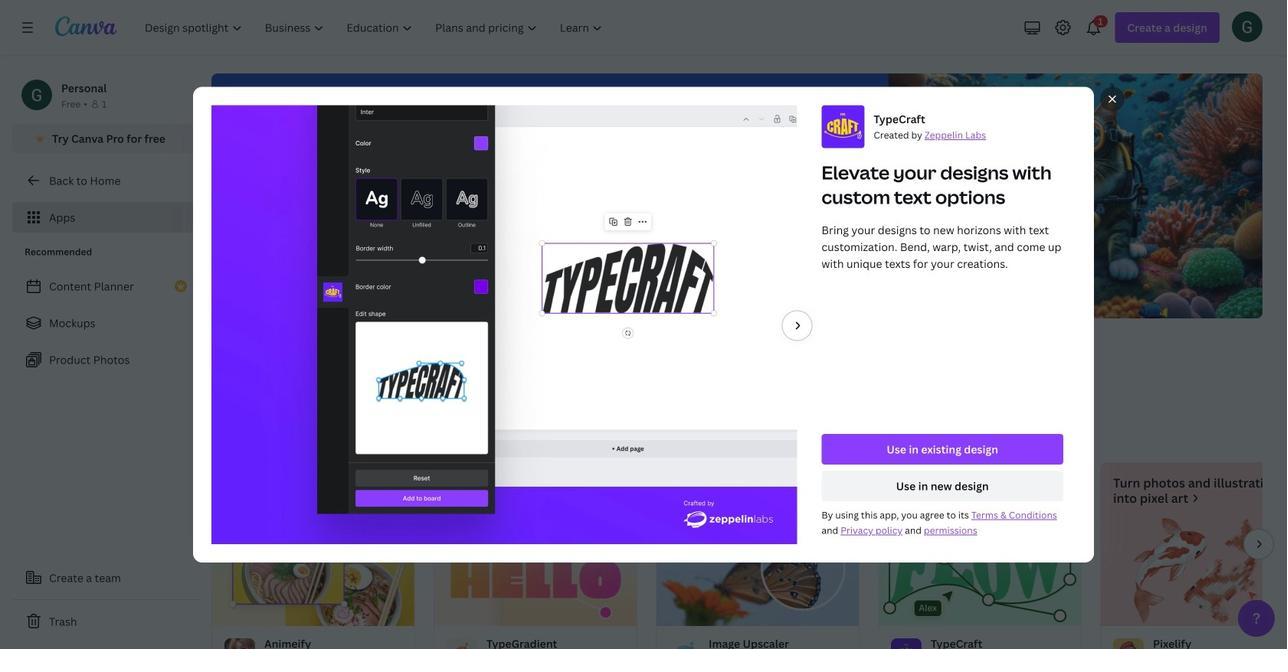 Task type: vqa. For each thing, say whether or not it's contained in the screenshot.
Search search field
no



Task type: locate. For each thing, give the bounding box(es) containing it.
typecraft image
[[879, 519, 1081, 627]]

top level navigation element
[[135, 12, 616, 43]]

list
[[12, 271, 199, 376]]

typegradient image
[[435, 519, 637, 627]]

animeify image
[[212, 519, 415, 627]]



Task type: describe. For each thing, give the bounding box(es) containing it.
Input field to search for apps search field
[[242, 332, 478, 361]]

pixelify image
[[1101, 519, 1288, 627]]

an image with a cursor next to a text box containing the prompt "a cat going scuba diving" to generate an image. the generated image of a cat doing scuba diving is behind the text box. image
[[827, 74, 1263, 319]]

image upscaler image
[[657, 519, 859, 627]]



